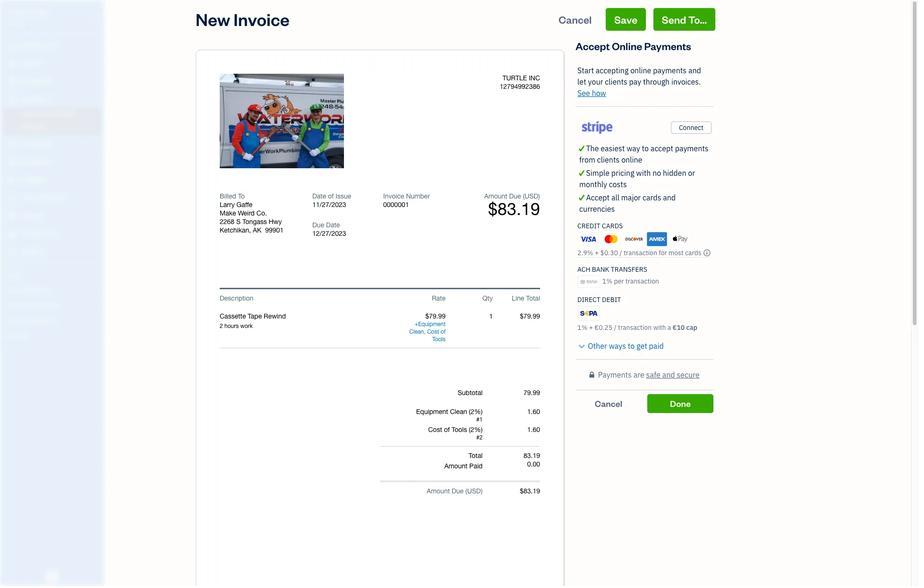 Task type: locate. For each thing, give the bounding box(es) containing it.
1 vertical spatial #
[[477, 434, 480, 441]]

cards
[[602, 222, 623, 230]]

cancel
[[559, 13, 592, 26], [595, 398, 623, 409]]

1 horizontal spatial /
[[620, 249, 622, 257]]

bank image
[[578, 276, 600, 288], [578, 306, 600, 321]]

0 horizontal spatial total
[[469, 452, 483, 460]]

2 # from the top
[[477, 434, 480, 441]]

send to...
[[662, 13, 707, 26]]

and inside start accepting online payments and let your clients pay through invoices. see how
[[689, 66, 702, 75]]

billed
[[220, 192, 236, 200]]

and inside accept all major cards and currencies
[[663, 193, 676, 202]]

Issue date in MM/DD/YYYY format text field
[[313, 201, 369, 209]]

payments right the "lock" image
[[598, 370, 632, 379]]

line
[[512, 295, 525, 302]]

1 horizontal spatial (
[[523, 192, 525, 200]]

99901
[[265, 226, 284, 234]]

start
[[578, 66, 594, 75]]

$83.19
[[488, 199, 540, 219], [520, 487, 540, 495]]

clients inside start accepting online payments and let your clients pay through invoices. see how
[[605, 77, 628, 87]]

2 horizontal spatial due
[[509, 192, 521, 200]]

dashboard image
[[6, 41, 17, 51]]

delete
[[260, 117, 283, 126]]

check image down monthly
[[578, 192, 586, 203]]

0 vertical spatial $83.19
[[488, 199, 540, 219]]

0 horizontal spatial clean
[[410, 329, 424, 335]]

0 vertical spatial accept
[[576, 39, 610, 52]]

2 vertical spatial transaction
[[618, 323, 652, 332]]

0 horizontal spatial 1%
[[578, 323, 588, 332]]

0 vertical spatial online
[[631, 66, 652, 75]]

cards right major
[[643, 193, 662, 202]]

1.60 up 83.19
[[528, 426, 540, 434]]

1 vertical spatial equipment
[[416, 408, 448, 416]]

2268
[[220, 218, 235, 226]]

cancel for save
[[559, 13, 592, 26]]

way
[[627, 144, 641, 153]]

are
[[634, 370, 645, 379]]

0 vertical spatial payments
[[653, 66, 687, 75]]

1% up chevrondown image
[[578, 323, 588, 332]]

check image
[[578, 167, 586, 179], [578, 192, 586, 203]]

transaction
[[624, 249, 658, 257], [626, 277, 659, 286], [618, 323, 652, 332]]

0 vertical spatial #
[[477, 417, 480, 423]]

1 horizontal spatial tools
[[452, 426, 467, 434]]

due inside amount due ( usd ) $83.19
[[509, 192, 521, 200]]

0 vertical spatial with
[[637, 168, 651, 178]]

transaction down discover icon
[[624, 249, 658, 257]]

1 vertical spatial 1.60
[[528, 426, 540, 434]]

major
[[622, 193, 641, 202]]

turtle
[[8, 9, 35, 18], [503, 74, 527, 82]]

0 vertical spatial )
[[539, 192, 540, 200]]

79.99
[[524, 389, 540, 397]]

accept inside accept all major cards and currencies
[[586, 193, 610, 202]]

online up pay
[[631, 66, 652, 75]]

1 vertical spatial cancel
[[595, 398, 623, 409]]

transaction down transfers
[[626, 277, 659, 286]]

0 vertical spatial cancel
[[559, 13, 592, 26]]

# down 1
[[477, 434, 480, 441]]

amount inside amount due ( usd ) $83.19
[[484, 192, 508, 200]]

1 vertical spatial check image
[[578, 192, 586, 203]]

# up 2
[[477, 417, 480, 423]]

and up invoices.
[[689, 66, 702, 75]]

online
[[612, 39, 643, 52]]

usd
[[525, 192, 539, 200], [467, 487, 481, 495]]

payments down send at top
[[645, 39, 692, 52]]

$0.30
[[601, 249, 618, 257]]

bank image down direct
[[578, 306, 600, 321]]

1 horizontal spatial usd
[[525, 192, 539, 200]]

2 horizontal spatial +
[[595, 249, 599, 257]]

total up paid
[[469, 452, 483, 460]]

0 vertical spatial 1.60
[[528, 408, 540, 416]]

other ways to get paid link
[[578, 340, 664, 352]]

0 horizontal spatial /
[[614, 323, 617, 332]]

cost
[[427, 329, 439, 335], [428, 426, 442, 434]]

2 vertical spatial amount
[[427, 487, 450, 495]]

check image down from
[[578, 167, 586, 179]]

cards left info icon
[[686, 249, 702, 257]]

cost inside , cost of tools
[[427, 329, 439, 335]]

Enter an Invoice # text field
[[383, 201, 410, 209]]

of left issue
[[328, 192, 334, 200]]

turtle inc owner
[[8, 9, 50, 26]]

accept
[[576, 39, 610, 52], [586, 193, 610, 202]]

1 check image from the top
[[578, 167, 586, 179]]

2 vertical spatial of
[[444, 426, 450, 434]]

payments up through
[[653, 66, 687, 75]]

1% per transaction
[[603, 277, 659, 286]]

and right safe on the right bottom
[[663, 370, 675, 379]]

pay
[[630, 77, 642, 87]]

1 horizontal spatial payments
[[645, 39, 692, 52]]

Enter an Item Name text field
[[220, 312, 399, 321]]

( inside amount due ( usd ) $83.19
[[523, 192, 525, 200]]

clean for equipment clean
[[410, 329, 424, 335]]

tools inside equipment clean (2%) # 1 cost of tools (2%) # 2
[[452, 426, 467, 434]]

1 vertical spatial payments
[[675, 144, 709, 153]]

1 vertical spatial cancel button
[[576, 394, 642, 413]]

online inside start accepting online payments and let your clients pay through invoices. see how
[[631, 66, 652, 75]]

usd for amount due ( usd ) $83.19
[[525, 192, 539, 200]]

1 horizontal spatial with
[[654, 323, 666, 332]]

lock image
[[590, 369, 595, 380]]

settings image
[[7, 332, 101, 339]]

0 horizontal spatial invoice
[[234, 8, 290, 30]]

0 vertical spatial amount
[[484, 192, 508, 200]]

1 vertical spatial cards
[[686, 249, 702, 257]]

0 vertical spatial (
[[523, 192, 525, 200]]

/ right $0.30
[[620, 249, 622, 257]]

0 vertical spatial invoice
[[234, 8, 290, 30]]

issue
[[336, 192, 351, 200]]

1 horizontal spatial clean
[[450, 408, 467, 416]]

1 horizontal spatial turtle
[[503, 74, 527, 82]]

online down way
[[622, 155, 643, 165]]

clean inside equipment clean
[[410, 329, 424, 335]]

tongass
[[243, 218, 267, 226]]

2 vertical spatial due
[[452, 487, 464, 495]]

and
[[689, 66, 702, 75], [663, 193, 676, 202], [663, 370, 675, 379]]

timer image
[[6, 193, 17, 203]]

1 horizontal spatial invoice
[[383, 192, 405, 200]]

accepting
[[596, 66, 629, 75]]

owner
[[8, 19, 25, 26]]

1.60
[[528, 408, 540, 416], [528, 426, 540, 434]]

1 vertical spatial (
[[466, 487, 467, 495]]

see
[[578, 88, 590, 98]]

bank image down ach
[[578, 276, 600, 288]]

accept online payments
[[576, 39, 692, 52]]

1 horizontal spatial 1%
[[603, 277, 613, 286]]

start accepting online payments and let your clients pay through invoices. see how
[[578, 66, 702, 98]]

from
[[580, 155, 596, 165]]

date up issue date in mm/dd/yyyy format text field
[[313, 192, 326, 200]]

total
[[526, 295, 540, 302], [469, 452, 483, 460]]

apps image
[[7, 271, 101, 279]]

( for amount due ( usd ) $83.19
[[523, 192, 525, 200]]

payments are safe and secure
[[598, 370, 700, 379]]

inc inside the turtle inc owner
[[36, 9, 50, 18]]

with left no in the right top of the page
[[637, 168, 651, 178]]

1 horizontal spatial +
[[589, 323, 593, 332]]

amount for amount due ( usd ) $83.19
[[484, 192, 508, 200]]

of up "total amount paid"
[[444, 426, 450, 434]]

0 horizontal spatial )
[[481, 487, 483, 495]]

0 horizontal spatial inc
[[36, 9, 50, 18]]

1 vertical spatial total
[[469, 452, 483, 460]]

date up the 12/27/2023
[[326, 221, 340, 229]]

date inside due date 12/27/2023
[[326, 221, 340, 229]]

freshbooks payments image
[[578, 118, 618, 137]]

payments
[[653, 66, 687, 75], [675, 144, 709, 153]]

1 vertical spatial to
[[628, 341, 635, 351]]

0 vertical spatial cancel button
[[550, 8, 601, 31]]

description
[[220, 295, 254, 302]]

1 horizontal spatial inc
[[529, 74, 540, 82]]

safe
[[647, 370, 661, 379]]

accept for all
[[586, 193, 610, 202]]

inc inside turtle inc 12794992386
[[529, 74, 540, 82]]

0 vertical spatial check image
[[578, 167, 586, 179]]

1 vertical spatial /
[[614, 323, 617, 332]]

1 vertical spatial accept
[[586, 193, 610, 202]]

1% for 1% + €0.25 / transaction with a €10 cap
[[578, 323, 588, 332]]

0 horizontal spatial due
[[313, 221, 324, 229]]

to left get
[[628, 341, 635, 351]]

tools up "total amount paid"
[[452, 426, 467, 434]]

transaction up get
[[618, 323, 652, 332]]

2
[[480, 434, 483, 441]]

1 (2%) from the top
[[469, 408, 483, 416]]

team members image
[[7, 287, 101, 294]]

0 vertical spatial cards
[[643, 193, 662, 202]]

1 horizontal spatial )
[[539, 192, 540, 200]]

0 vertical spatial to
[[642, 144, 649, 153]]

0 horizontal spatial usd
[[467, 487, 481, 495]]

payments down connect button
[[675, 144, 709, 153]]

to
[[642, 144, 649, 153], [628, 341, 635, 351]]

1 vertical spatial )
[[481, 487, 483, 495]]

discover image
[[624, 232, 645, 246]]

with
[[637, 168, 651, 178], [654, 323, 666, 332]]

1 vertical spatial (2%)
[[469, 426, 483, 434]]

) inside amount due ( usd ) $83.19
[[539, 192, 540, 200]]

send to... button
[[654, 8, 716, 31]]

to...
[[689, 13, 707, 26]]

paid
[[649, 341, 664, 351]]

2 (2%) from the top
[[469, 426, 483, 434]]

1 vertical spatial due
[[313, 221, 324, 229]]

1 horizontal spatial cancel
[[595, 398, 623, 409]]

check image
[[578, 143, 586, 154]]

bank connections image
[[7, 317, 101, 324]]

1 vertical spatial and
[[663, 193, 676, 202]]

0 horizontal spatial with
[[637, 168, 651, 178]]

equipment
[[418, 321, 446, 328], [416, 408, 448, 416]]

usd inside amount due ( usd ) $83.19
[[525, 192, 539, 200]]

turtle inside the turtle inc owner
[[8, 9, 35, 18]]

1 vertical spatial usd
[[467, 487, 481, 495]]

to right way
[[642, 144, 649, 153]]

total right line
[[526, 295, 540, 302]]

0 vertical spatial due
[[509, 192, 521, 200]]

ketchikan,
[[220, 226, 251, 234]]

turtle for turtle inc owner
[[8, 9, 35, 18]]

all
[[612, 193, 620, 202]]

simple
[[586, 168, 610, 178]]

Item Rate (USD) text field
[[425, 313, 446, 320]]

tools down equipment clean
[[433, 336, 446, 343]]

simple pricing with no hidden or monthly costs
[[580, 168, 696, 189]]

0 horizontal spatial tools
[[433, 336, 446, 343]]

0 horizontal spatial turtle
[[8, 9, 35, 18]]

accept up currencies
[[586, 193, 610, 202]]

1% left 'per'
[[603, 277, 613, 286]]

2 bank image from the top
[[578, 306, 600, 321]]

0 vertical spatial date
[[313, 192, 326, 200]]

1 vertical spatial turtle
[[503, 74, 527, 82]]

1 horizontal spatial due
[[452, 487, 464, 495]]

invoice image
[[6, 95, 17, 104]]

+ for 1%
[[589, 323, 593, 332]]

amount due ( usd ) $83.19
[[484, 192, 540, 219]]

accept up start
[[576, 39, 610, 52]]

of
[[328, 192, 334, 200], [441, 329, 446, 335], [444, 426, 450, 434]]

0 vertical spatial (2%)
[[469, 408, 483, 416]]

check image for accept all major cards and currencies
[[578, 192, 586, 203]]

Item Quantity text field
[[479, 313, 493, 320]]

0 vertical spatial tools
[[433, 336, 446, 343]]

(2%) up 2
[[469, 426, 483, 434]]

equipment inside equipment clean
[[418, 321, 446, 328]]

cards
[[643, 193, 662, 202], [686, 249, 702, 257]]

1 vertical spatial with
[[654, 323, 666, 332]]

apple pay image
[[670, 232, 691, 246]]

0 vertical spatial clients
[[605, 77, 628, 87]]

, cost of tools
[[424, 329, 446, 343]]

2.9% + $0.30 / transaction for most cards
[[578, 249, 702, 257]]

how
[[592, 88, 607, 98]]

1.60 down 79.99
[[528, 408, 540, 416]]

1 vertical spatial invoice
[[383, 192, 405, 200]]

turtle inside turtle inc 12794992386
[[503, 74, 527, 82]]

cancel button for save
[[550, 8, 601, 31]]

(2%) up 1
[[469, 408, 483, 416]]

0 vertical spatial bank image
[[578, 276, 600, 288]]

see how link
[[578, 88, 607, 98]]

due for amount due ( usd )
[[452, 487, 464, 495]]

/ for $0.30
[[620, 249, 622, 257]]

info image
[[704, 249, 711, 257]]

clients down accepting
[[605, 77, 628, 87]]

0 vertical spatial /
[[620, 249, 622, 257]]

1 vertical spatial amount
[[445, 462, 468, 470]]

turtle for turtle inc 12794992386
[[503, 74, 527, 82]]

2 check image from the top
[[578, 192, 586, 203]]

0 vertical spatial turtle
[[8, 9, 35, 18]]

equipment for equipment clean (2%) # 1 cost of tools (2%) # 2
[[416, 408, 448, 416]]

1 vertical spatial clean
[[450, 408, 467, 416]]

clients inside the easiest way to accept payments from clients online
[[597, 155, 620, 165]]

0 vertical spatial inc
[[36, 9, 50, 18]]

new invoice
[[196, 8, 290, 30]]

of down the item rate (usd) "text box"
[[441, 329, 446, 335]]

turtle up the owner
[[8, 9, 35, 18]]

/
[[620, 249, 622, 257], [614, 323, 617, 332]]

currencies
[[580, 204, 615, 214]]

0 vertical spatial cost
[[427, 329, 439, 335]]

and for accept all major cards and currencies
[[663, 193, 676, 202]]

payments
[[645, 39, 692, 52], [598, 370, 632, 379]]

0 vertical spatial 1%
[[603, 277, 613, 286]]

0 vertical spatial transaction
[[624, 249, 658, 257]]

turtle inc 12794992386
[[500, 74, 540, 90]]

to inside the easiest way to accept payments from clients online
[[642, 144, 649, 153]]

inc for turtle inc owner
[[36, 9, 50, 18]]

1 vertical spatial bank image
[[578, 306, 600, 321]]

1 horizontal spatial to
[[642, 144, 649, 153]]

with left a
[[654, 323, 666, 332]]

1 horizontal spatial total
[[526, 295, 540, 302]]

€10
[[673, 323, 685, 332]]

equipment inside equipment clean (2%) # 1 cost of tools (2%) # 2
[[416, 408, 448, 416]]

1
[[480, 417, 483, 423]]

items and services image
[[7, 302, 101, 309]]

(
[[523, 192, 525, 200], [466, 487, 467, 495]]

chevrondown image
[[578, 340, 586, 352]]

1 vertical spatial clients
[[597, 155, 620, 165]]

ach bank transfers
[[578, 265, 648, 274]]

clean inside equipment clean (2%) # 1 cost of tools (2%) # 2
[[450, 408, 467, 416]]

1 vertical spatial inc
[[529, 74, 540, 82]]

turtle up 12794992386
[[503, 74, 527, 82]]

1 vertical spatial online
[[622, 155, 643, 165]]

1%
[[603, 277, 613, 286], [578, 323, 588, 332]]

1 bank image from the top
[[578, 276, 600, 288]]

/ right €0.25
[[614, 323, 617, 332]]

usd for amount due ( usd )
[[467, 487, 481, 495]]

clients
[[605, 77, 628, 87], [597, 155, 620, 165]]

delete image
[[260, 117, 305, 126]]

direct
[[578, 295, 601, 304]]

cancel button for done
[[576, 394, 642, 413]]

make
[[220, 209, 236, 217]]

)
[[539, 192, 540, 200], [481, 487, 483, 495]]

1 vertical spatial cost
[[428, 426, 442, 434]]

and down hidden
[[663, 193, 676, 202]]

clients down easiest
[[597, 155, 620, 165]]

0 horizontal spatial cancel
[[559, 13, 592, 26]]

clean
[[410, 329, 424, 335], [450, 408, 467, 416]]



Task type: vqa. For each thing, say whether or not it's contained in the screenshot.
THE CHART icon's chevron large down icon
no



Task type: describe. For each thing, give the bounding box(es) containing it.
of inside , cost of tools
[[441, 329, 446, 335]]

inc for turtle inc 12794992386
[[529, 74, 540, 82]]

check image for simple pricing with no hidden or monthly costs
[[578, 167, 586, 179]]

) for amount due ( usd )
[[481, 487, 483, 495]]

0 horizontal spatial +
[[415, 321, 418, 328]]

amount for amount due ( usd )
[[427, 487, 450, 495]]

easiest
[[601, 144, 625, 153]]

bank
[[592, 265, 610, 274]]

no
[[653, 168, 662, 178]]

payments inside start accepting online payments and let your clients pay through invoices. see how
[[653, 66, 687, 75]]

mastercard image
[[601, 232, 622, 246]]

line total
[[512, 295, 540, 302]]

per
[[614, 277, 624, 286]]

( for amount due ( usd )
[[466, 487, 467, 495]]

let
[[578, 77, 587, 87]]

paid
[[470, 462, 483, 470]]

the
[[586, 144, 599, 153]]

accept
[[651, 144, 674, 153]]

Line Total (USD) text field
[[520, 313, 540, 320]]

freshbooks image
[[44, 571, 60, 582]]

credit cards
[[578, 222, 623, 230]]

payment image
[[6, 139, 17, 149]]

client image
[[6, 59, 17, 69]]

cards inside accept all major cards and currencies
[[643, 193, 662, 202]]

estimate image
[[6, 77, 17, 87]]

report image
[[6, 247, 17, 257]]

1 vertical spatial transaction
[[626, 277, 659, 286]]

a
[[668, 323, 672, 332]]

0 vertical spatial payments
[[645, 39, 692, 52]]

1% for 1% per transaction
[[603, 277, 613, 286]]

to
[[238, 192, 245, 200]]

0.00
[[528, 460, 540, 468]]

equipment clean (2%) # 1 cost of tools (2%) # 2
[[416, 408, 483, 441]]

amount due ( usd )
[[427, 487, 483, 495]]

save
[[615, 13, 638, 26]]

through
[[644, 77, 670, 87]]

1 vertical spatial $83.19
[[520, 487, 540, 495]]

+ for 2.9%
[[595, 249, 599, 257]]

of inside equipment clean (2%) # 1 cost of tools (2%) # 2
[[444, 426, 450, 434]]

0 horizontal spatial to
[[628, 341, 635, 351]]

done button
[[648, 394, 714, 413]]

2 1.60 from the top
[[528, 426, 540, 434]]

co.
[[257, 209, 267, 217]]

) for amount due ( usd ) $83.19
[[539, 192, 540, 200]]

12/27/2023 button
[[313, 229, 369, 238]]

1 # from the top
[[477, 417, 480, 423]]

transaction for for
[[624, 249, 658, 257]]

costs
[[609, 180, 627, 189]]

pricing
[[612, 168, 635, 178]]

clean for equipment clean (2%) # 1 cost of tools (2%) # 2
[[450, 408, 467, 416]]

cancel for done
[[595, 398, 623, 409]]

total amount paid
[[445, 452, 483, 470]]

credit
[[578, 222, 601, 230]]

qty
[[483, 295, 493, 302]]

due date 12/27/2023
[[313, 221, 346, 237]]

transaction for with
[[618, 323, 652, 332]]

invoice number
[[383, 192, 430, 200]]

direct debit
[[578, 295, 621, 304]]

clients for accepting
[[605, 77, 628, 87]]

€0.25
[[595, 323, 613, 332]]

2 vertical spatial and
[[663, 370, 675, 379]]

hwy
[[269, 218, 282, 226]]

with inside simple pricing with no hidden or monthly costs
[[637, 168, 651, 178]]

total inside "total amount paid"
[[469, 452, 483, 460]]

send
[[662, 13, 687, 26]]

ways
[[609, 341, 626, 351]]

main element
[[0, 0, 128, 586]]

subtotal
[[458, 389, 483, 397]]

debit
[[602, 295, 621, 304]]

due inside due date 12/27/2023
[[313, 221, 324, 229]]

image
[[284, 117, 305, 126]]

for
[[659, 249, 667, 257]]

/ for €0.25
[[614, 323, 617, 332]]

accept all major cards and currencies
[[580, 193, 676, 214]]

safe and secure link
[[647, 370, 700, 379]]

expense image
[[6, 157, 17, 167]]

number
[[406, 192, 430, 200]]

,
[[424, 329, 426, 335]]

monthly
[[580, 180, 607, 189]]

other ways to get paid
[[588, 341, 664, 351]]

amount inside "total amount paid"
[[445, 462, 468, 470]]

connect button
[[671, 122, 712, 134]]

83.19 0.00
[[524, 452, 540, 468]]

ach
[[578, 265, 591, 274]]

83.19
[[524, 452, 540, 460]]

done
[[670, 398, 691, 409]]

clients for easiest
[[597, 155, 620, 165]]

other
[[588, 341, 607, 351]]

tools inside , cost of tools
[[433, 336, 446, 343]]

accept for online
[[576, 39, 610, 52]]

Enter an Item Description text field
[[220, 322, 399, 330]]

1% + €0.25 / transaction with a €10 cap
[[578, 323, 698, 332]]

weird
[[238, 209, 255, 217]]

online inside the easiest way to accept payments from clients online
[[622, 155, 643, 165]]

1 1.60 from the top
[[528, 408, 540, 416]]

project image
[[6, 175, 17, 185]]

equipment for equipment clean
[[418, 321, 446, 328]]

chart image
[[6, 229, 17, 239]]

0 vertical spatial total
[[526, 295, 540, 302]]

payments inside the easiest way to accept payments from clients online
[[675, 144, 709, 153]]

your
[[588, 77, 603, 87]]

equipment clean
[[410, 321, 446, 335]]

connect
[[679, 123, 704, 132]]

or
[[688, 168, 696, 178]]

and for start accepting online payments and let your clients pay through invoices. see how
[[689, 66, 702, 75]]

cost inside equipment clean (2%) # 1 cost of tools (2%) # 2
[[428, 426, 442, 434]]

most
[[669, 249, 684, 257]]

$83.19 inside amount due ( usd ) $83.19
[[488, 199, 540, 219]]

gaffe
[[237, 201, 253, 209]]

due for amount due ( usd ) $83.19
[[509, 192, 521, 200]]

transfers
[[611, 265, 648, 274]]

1 horizontal spatial cards
[[686, 249, 702, 257]]

new
[[196, 8, 230, 30]]

s
[[236, 218, 241, 226]]

date of issue
[[313, 192, 351, 200]]

hidden
[[663, 168, 687, 178]]

billed to larry gaffe make weird co. 2268 s tongass hwy ketchikan, ak  99901
[[220, 192, 284, 234]]

0 vertical spatial of
[[328, 192, 334, 200]]

12794992386
[[500, 83, 540, 90]]

visa image
[[578, 232, 599, 246]]

get
[[637, 341, 648, 351]]

money image
[[6, 211, 17, 221]]

0 horizontal spatial payments
[[598, 370, 632, 379]]

the easiest way to accept payments from clients online
[[580, 144, 709, 165]]

american express image
[[647, 232, 668, 246]]

2.9%
[[578, 249, 594, 257]]



